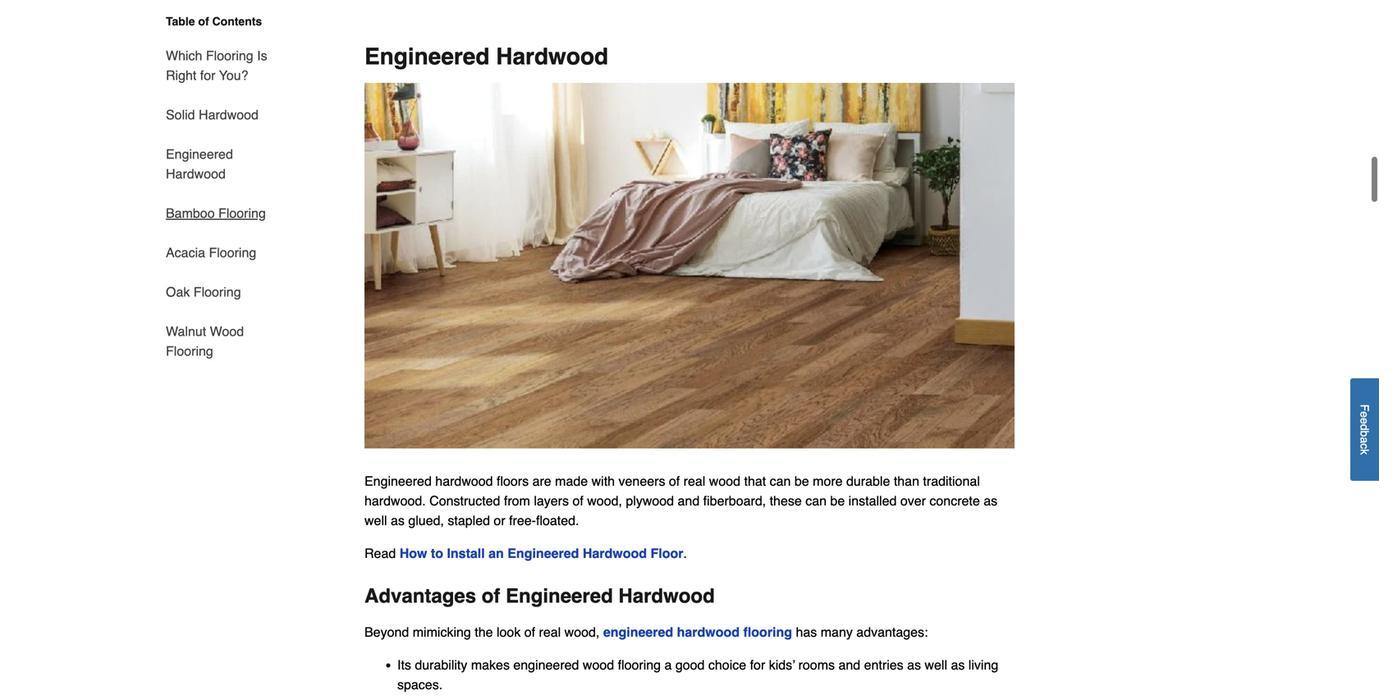 Task type: describe. For each thing, give the bounding box(es) containing it.
layers
[[534, 494, 569, 509]]

which flooring is right for you?
[[166, 48, 267, 83]]

bamboo
[[166, 206, 215, 221]]

with
[[592, 474, 615, 489]]

as left the living
[[951, 658, 965, 673]]

how
[[400, 546, 427, 561]]

more
[[813, 474, 843, 489]]

good
[[675, 658, 705, 673]]

of up plywood at the left bottom
[[669, 474, 680, 489]]

walnut wood flooring
[[166, 324, 244, 359]]

of right look
[[524, 625, 535, 640]]

engineered inside the table of contents element
[[166, 147, 233, 162]]

d
[[1358, 424, 1371, 431]]

advantages of engineered hardwood
[[364, 585, 715, 608]]

beyond mimicking the look of real wood, engineered hardwood flooring has many advantages:
[[364, 625, 928, 640]]

and inside its durability makes engineered wood flooring a good choice for kids' rooms and entries as well as living spaces.
[[838, 658, 860, 673]]

table of contents
[[166, 15, 262, 28]]

as right entries
[[907, 658, 921, 673]]

acacia
[[166, 245, 205, 260]]

0 horizontal spatial be
[[794, 474, 809, 489]]

well inside the engineered hardwood floors are made with veneers of real wood that can be more durable than traditional hardwood. constructed from layers of wood, plywood and fiberboard, these can be installed over concrete as well as glued, stapled or free-floated.
[[364, 513, 387, 528]]

as right concrete
[[984, 494, 997, 509]]

table of contents element
[[146, 13, 269, 361]]

engineered inside its durability makes engineered wood flooring a good choice for kids' rooms and entries as well as living spaces.
[[513, 658, 579, 673]]

f e e d b a c k
[[1358, 405, 1371, 455]]

beyond
[[364, 625, 409, 640]]

oak flooring
[[166, 284, 241, 300]]

bamboo flooring
[[166, 206, 266, 221]]

read
[[364, 546, 396, 561]]

advantages
[[364, 585, 476, 608]]

has
[[796, 625, 817, 640]]

c
[[1358, 444, 1371, 449]]

from
[[504, 494, 530, 509]]

floors
[[497, 474, 529, 489]]

1 vertical spatial be
[[830, 494, 845, 509]]

an
[[489, 546, 504, 561]]

makes
[[471, 658, 510, 673]]

the
[[475, 625, 493, 640]]

kids'
[[769, 658, 795, 673]]

oak
[[166, 284, 190, 300]]

constructed
[[429, 494, 500, 509]]

or
[[494, 513, 505, 528]]

fiberboard,
[[703, 494, 766, 509]]

concrete
[[930, 494, 980, 509]]

hardwood.
[[364, 494, 426, 509]]

f e e d b a c k button
[[1350, 379, 1379, 481]]

read how to install an engineered hardwood floor .
[[364, 546, 687, 561]]

2 e from the top
[[1358, 418, 1371, 424]]

of up the the
[[482, 585, 500, 608]]

0 vertical spatial can
[[770, 474, 791, 489]]

flooring for bamboo
[[218, 206, 266, 221]]

are
[[532, 474, 551, 489]]

hardwood inside the engineered hardwood floors are made with veneers of real wood that can be more durable than traditional hardwood. constructed from layers of wood, plywood and fiberboard, these can be installed over concrete as well as glued, stapled or free-floated.
[[435, 474, 493, 489]]

f
[[1358, 405, 1371, 412]]

floor
[[651, 546, 683, 561]]

1 e from the top
[[1358, 412, 1371, 418]]

many
[[821, 625, 853, 640]]

install
[[447, 546, 485, 561]]

for inside its durability makes engineered wood flooring a good choice for kids' rooms and entries as well as living spaces.
[[750, 658, 765, 673]]

glued,
[[408, 513, 444, 528]]

k
[[1358, 449, 1371, 455]]

stapled
[[448, 513, 490, 528]]

1 vertical spatial wood,
[[564, 625, 600, 640]]

flooring for which
[[206, 48, 253, 63]]

spaces.
[[397, 677, 443, 693]]

wood
[[210, 324, 244, 339]]

.
[[683, 546, 687, 561]]

flooring for oak
[[194, 284, 241, 300]]

engineered hardwood flooring link
[[603, 625, 792, 640]]

flooring inside the walnut wood flooring
[[166, 344, 213, 359]]

you?
[[219, 68, 248, 83]]



Task type: vqa. For each thing, say whether or not it's contained in the screenshot.
ADVANTAGES OF ENGINEERED HARDWOOD
yes



Task type: locate. For each thing, give the bounding box(es) containing it.
be down the more
[[830, 494, 845, 509]]

1 horizontal spatial engineered
[[603, 625, 673, 640]]

1 vertical spatial and
[[838, 658, 860, 673]]

real
[[684, 474, 705, 489], [539, 625, 561, 640]]

1 horizontal spatial a
[[1358, 437, 1371, 444]]

its
[[397, 658, 411, 673]]

mimicking
[[413, 625, 471, 640]]

0 horizontal spatial real
[[539, 625, 561, 640]]

0 horizontal spatial engineered hardwood
[[166, 147, 233, 181]]

acacia flooring link
[[166, 233, 256, 273]]

of down 'made'
[[573, 494, 583, 509]]

0 horizontal spatial and
[[678, 494, 700, 509]]

a
[[1358, 437, 1371, 444], [665, 658, 672, 673]]

hardwood
[[496, 44, 608, 70], [199, 107, 259, 122], [166, 166, 226, 181], [583, 546, 647, 561], [618, 585, 715, 608]]

free-
[[509, 513, 536, 528]]

1 horizontal spatial wood
[[709, 474, 740, 489]]

1 horizontal spatial well
[[925, 658, 947, 673]]

which flooring is right for you? link
[[166, 36, 269, 95]]

engineered hardwood
[[364, 44, 608, 70], [166, 147, 233, 181]]

its durability makes engineered wood flooring a good choice for kids' rooms and entries as well as living spaces.
[[397, 658, 998, 693]]

is
[[257, 48, 267, 63]]

0 vertical spatial well
[[364, 513, 387, 528]]

wood, down with
[[587, 494, 622, 509]]

0 vertical spatial for
[[200, 68, 215, 83]]

0 vertical spatial wood,
[[587, 494, 622, 509]]

1 horizontal spatial and
[[838, 658, 860, 673]]

0 vertical spatial be
[[794, 474, 809, 489]]

veneers
[[619, 474, 665, 489]]

as down 'hardwood.'
[[391, 513, 405, 528]]

real up the fiberboard,
[[684, 474, 705, 489]]

1 horizontal spatial flooring
[[743, 625, 792, 640]]

1 vertical spatial engineered hardwood
[[166, 147, 233, 181]]

made
[[555, 474, 588, 489]]

wood inside its durability makes engineered wood flooring a good choice for kids' rooms and entries as well as living spaces.
[[583, 658, 614, 673]]

solid hardwood link
[[166, 95, 259, 135]]

flooring down walnut
[[166, 344, 213, 359]]

wood
[[709, 474, 740, 489], [583, 658, 614, 673]]

installed
[[849, 494, 897, 509]]

1 horizontal spatial be
[[830, 494, 845, 509]]

e
[[1358, 412, 1371, 418], [1358, 418, 1371, 424]]

over
[[900, 494, 926, 509]]

contents
[[212, 15, 262, 28]]

engineered hardwood floors are made with veneers of real wood that can be more durable than traditional hardwood. constructed from layers of wood, plywood and fiberboard, these can be installed over concrete as well as glued, stapled or free-floated.
[[364, 474, 997, 528]]

solid hardwood
[[166, 107, 259, 122]]

how to install an engineered hardwood floor link
[[400, 546, 683, 561]]

oak flooring link
[[166, 273, 241, 312]]

engineered up its durability makes engineered wood flooring a good choice for kids' rooms and entries as well as living spaces.
[[603, 625, 673, 640]]

0 horizontal spatial for
[[200, 68, 215, 83]]

hardwood
[[435, 474, 493, 489], [677, 625, 740, 640]]

0 vertical spatial real
[[684, 474, 705, 489]]

and
[[678, 494, 700, 509], [838, 658, 860, 673]]

wood, inside the engineered hardwood floors are made with veneers of real wood that can be more durable than traditional hardwood. constructed from layers of wood, plywood and fiberboard, these can be installed over concrete as well as glued, stapled or free-floated.
[[587, 494, 622, 509]]

for
[[200, 68, 215, 83], [750, 658, 765, 673]]

1 vertical spatial a
[[665, 658, 672, 673]]

1 horizontal spatial hardwood
[[677, 625, 740, 640]]

flooring up acacia flooring at left
[[218, 206, 266, 221]]

engineered inside the engineered hardwood floors are made with veneers of real wood that can be more durable than traditional hardwood. constructed from layers of wood, plywood and fiberboard, these can be installed over concrete as well as glued, stapled or free-floated.
[[364, 474, 432, 489]]

1 horizontal spatial engineered hardwood
[[364, 44, 608, 70]]

advantages:
[[856, 625, 928, 640]]

flooring
[[743, 625, 792, 640], [618, 658, 661, 673]]

can
[[770, 474, 791, 489], [805, 494, 827, 509]]

flooring down beyond mimicking the look of real wood, engineered hardwood flooring has many advantages:
[[618, 658, 661, 673]]

well down 'hardwood.'
[[364, 513, 387, 528]]

hawks crest hickory engineered hardwood in a bedroom with white bed, pink duvet and yellow artwork. image
[[364, 83, 1015, 449]]

traditional
[[923, 474, 980, 489]]

can down the more
[[805, 494, 827, 509]]

for left you?
[[200, 68, 215, 83]]

that
[[744, 474, 766, 489]]

1 vertical spatial real
[[539, 625, 561, 640]]

real down 'advantages of engineered hardwood'
[[539, 625, 561, 640]]

0 horizontal spatial a
[[665, 658, 672, 673]]

flooring up kids' in the bottom right of the page
[[743, 625, 792, 640]]

flooring right oak on the top left of the page
[[194, 284, 241, 300]]

engineered
[[603, 625, 673, 640], [513, 658, 579, 673]]

engineered hardwood link
[[166, 135, 269, 194]]

of right table
[[198, 15, 209, 28]]

these
[[770, 494, 802, 509]]

for inside which flooring is right for you?
[[200, 68, 215, 83]]

look
[[497, 625, 521, 640]]

choice
[[708, 658, 746, 673]]

engineered
[[364, 44, 490, 70], [166, 147, 233, 162], [364, 474, 432, 489], [508, 546, 579, 561], [506, 585, 613, 608]]

floated.
[[536, 513, 579, 528]]

e up the d
[[1358, 412, 1371, 418]]

1 vertical spatial can
[[805, 494, 827, 509]]

1 vertical spatial wood
[[583, 658, 614, 673]]

0 horizontal spatial wood
[[583, 658, 614, 673]]

be
[[794, 474, 809, 489], [830, 494, 845, 509]]

flooring for acacia
[[209, 245, 256, 260]]

table
[[166, 15, 195, 28]]

hardwood up good
[[677, 625, 740, 640]]

living
[[968, 658, 998, 673]]

than
[[894, 474, 919, 489]]

1 vertical spatial hardwood
[[677, 625, 740, 640]]

wood up the fiberboard,
[[709, 474, 740, 489]]

flooring inside which flooring is right for you?
[[206, 48, 253, 63]]

wood down beyond mimicking the look of real wood, engineered hardwood flooring has many advantages:
[[583, 658, 614, 673]]

wood, down 'advantages of engineered hardwood'
[[564, 625, 600, 640]]

of
[[198, 15, 209, 28], [669, 474, 680, 489], [573, 494, 583, 509], [482, 585, 500, 608], [524, 625, 535, 640]]

e up the b
[[1358, 418, 1371, 424]]

and right rooms
[[838, 658, 860, 673]]

walnut
[[166, 324, 206, 339]]

hardwood up constructed
[[435, 474, 493, 489]]

plywood
[[626, 494, 674, 509]]

1 vertical spatial well
[[925, 658, 947, 673]]

0 vertical spatial hardwood
[[435, 474, 493, 489]]

1 horizontal spatial can
[[805, 494, 827, 509]]

flooring inside its durability makes engineered wood flooring a good choice for kids' rooms and entries as well as living spaces.
[[618, 658, 661, 673]]

b
[[1358, 431, 1371, 437]]

can up these
[[770, 474, 791, 489]]

flooring up you?
[[206, 48, 253, 63]]

0 vertical spatial wood
[[709, 474, 740, 489]]

walnut wood flooring link
[[166, 312, 269, 361]]

1 vertical spatial for
[[750, 658, 765, 673]]

1 horizontal spatial real
[[684, 474, 705, 489]]

flooring
[[206, 48, 253, 63], [218, 206, 266, 221], [209, 245, 256, 260], [194, 284, 241, 300], [166, 344, 213, 359]]

and right plywood at the left bottom
[[678, 494, 700, 509]]

a inside button
[[1358, 437, 1371, 444]]

for left kids' in the bottom right of the page
[[750, 658, 765, 673]]

0 vertical spatial a
[[1358, 437, 1371, 444]]

0 vertical spatial and
[[678, 494, 700, 509]]

bamboo flooring link
[[166, 194, 266, 233]]

a left good
[[665, 658, 672, 673]]

as
[[984, 494, 997, 509], [391, 513, 405, 528], [907, 658, 921, 673], [951, 658, 965, 673]]

0 horizontal spatial well
[[364, 513, 387, 528]]

solid
[[166, 107, 195, 122]]

wood inside the engineered hardwood floors are made with veneers of real wood that can be more durable than traditional hardwood. constructed from layers of wood, plywood and fiberboard, these can be installed over concrete as well as glued, stapled or free-floated.
[[709, 474, 740, 489]]

0 horizontal spatial hardwood
[[435, 474, 493, 489]]

a inside its durability makes engineered wood flooring a good choice for kids' rooms and entries as well as living spaces.
[[665, 658, 672, 673]]

right
[[166, 68, 196, 83]]

durable
[[846, 474, 890, 489]]

rooms
[[798, 658, 835, 673]]

a up the k
[[1358, 437, 1371, 444]]

engineered hardwood inside the table of contents element
[[166, 147, 233, 181]]

flooring down bamboo flooring "link"
[[209, 245, 256, 260]]

0 vertical spatial flooring
[[743, 625, 792, 640]]

real inside the engineered hardwood floors are made with veneers of real wood that can be more durable than traditional hardwood. constructed from layers of wood, plywood and fiberboard, these can be installed over concrete as well as glued, stapled or free-floated.
[[684, 474, 705, 489]]

which
[[166, 48, 202, 63]]

entries
[[864, 658, 903, 673]]

0 vertical spatial engineered
[[603, 625, 673, 640]]

engineered down look
[[513, 658, 579, 673]]

0 vertical spatial engineered hardwood
[[364, 44, 608, 70]]

acacia flooring
[[166, 245, 256, 260]]

1 vertical spatial engineered
[[513, 658, 579, 673]]

1 horizontal spatial for
[[750, 658, 765, 673]]

and inside the engineered hardwood floors are made with veneers of real wood that can be more durable than traditional hardwood. constructed from layers of wood, plywood and fiberboard, these can be installed over concrete as well as glued, stapled or free-floated.
[[678, 494, 700, 509]]

0 horizontal spatial flooring
[[618, 658, 661, 673]]

to
[[431, 546, 443, 561]]

0 horizontal spatial can
[[770, 474, 791, 489]]

0 horizontal spatial engineered
[[513, 658, 579, 673]]

well inside its durability makes engineered wood flooring a good choice for kids' rooms and entries as well as living spaces.
[[925, 658, 947, 673]]

be up these
[[794, 474, 809, 489]]

1 vertical spatial flooring
[[618, 658, 661, 673]]

well left the living
[[925, 658, 947, 673]]

durability
[[415, 658, 467, 673]]



